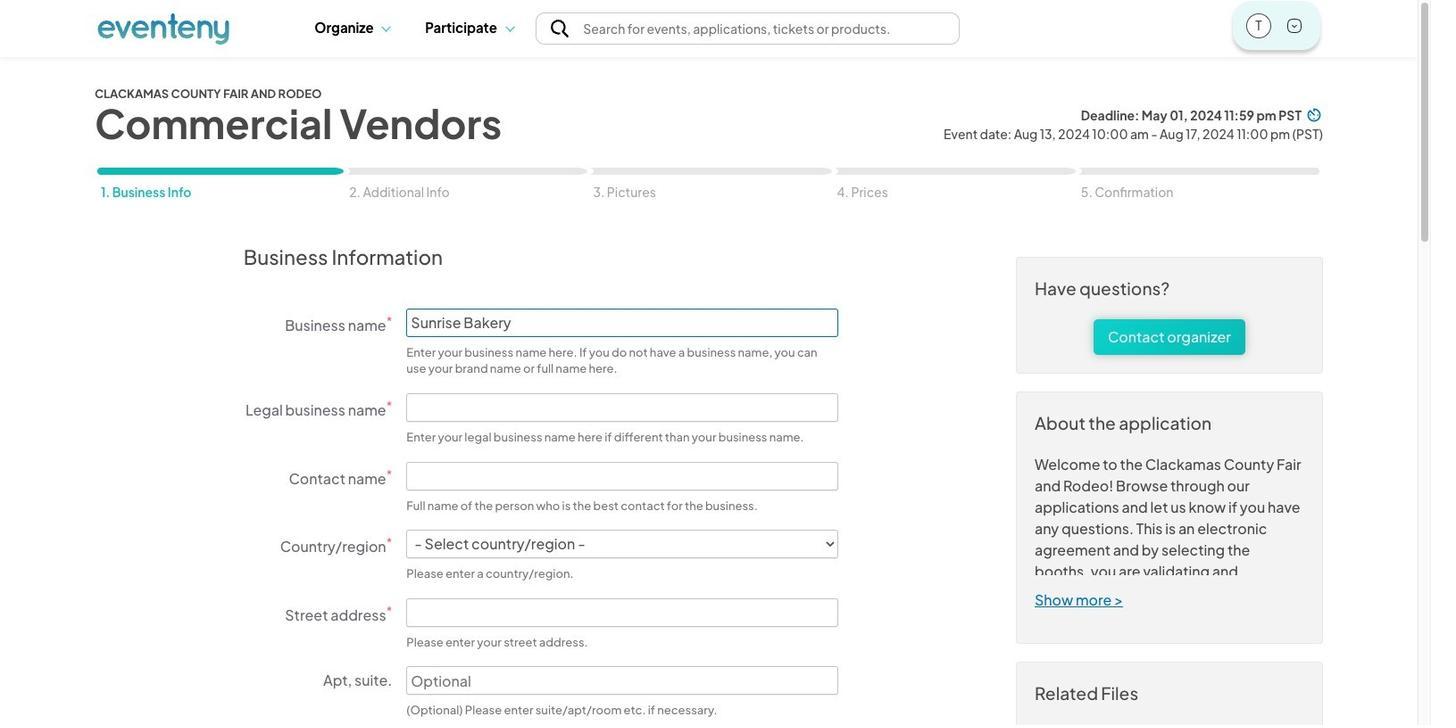 Task type: vqa. For each thing, say whether or not it's contained in the screenshot.
Main element
yes



Task type: describe. For each thing, give the bounding box(es) containing it.
main element
[[97, 0, 1321, 56]]

Optional text field
[[407, 667, 839, 696]]

search image
[[551, 20, 568, 38]]



Task type: locate. For each thing, give the bounding box(es) containing it.
eventeny logo image
[[97, 12, 229, 45]]

None text field
[[407, 462, 839, 491], [407, 599, 839, 628], [407, 462, 839, 491], [407, 599, 839, 628]]

tara element
[[1247, 14, 1271, 36]]

None text field
[[407, 309, 839, 337], [407, 394, 839, 422], [407, 309, 839, 337], [407, 394, 839, 422]]



